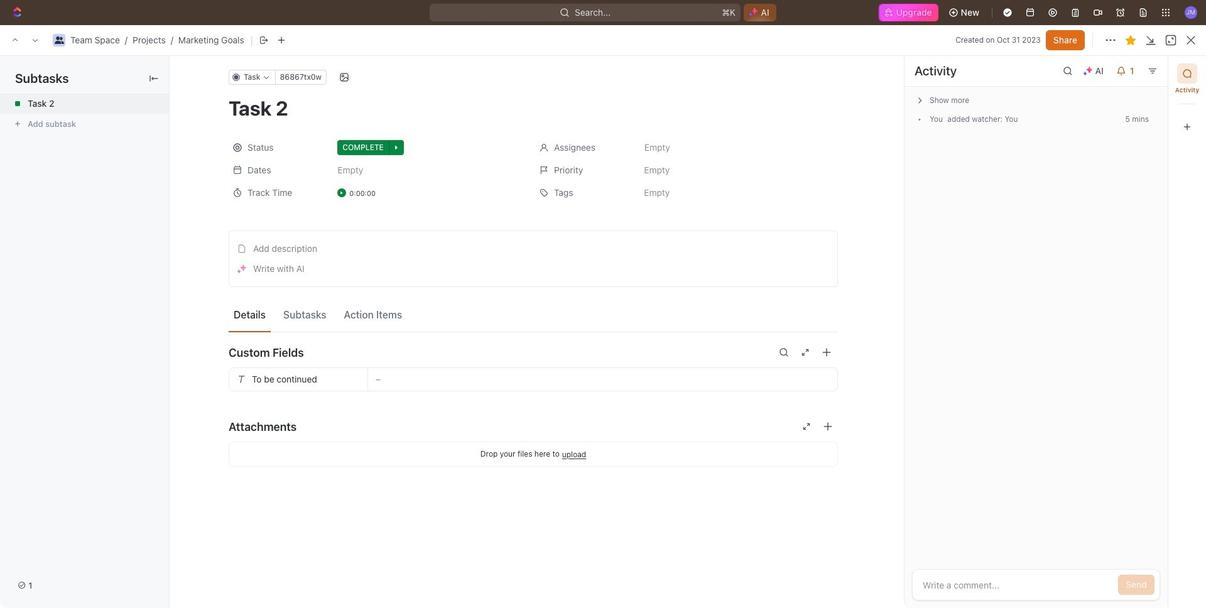 Task type: vqa. For each thing, say whether or not it's contained in the screenshot.
user group image
yes



Task type: locate. For each thing, give the bounding box(es) containing it.
user group image
[[54, 36, 64, 44]]

Edit task name text field
[[229, 96, 838, 120]]

tree inside sidebar navigation
[[5, 359, 148, 592]]

tree
[[5, 359, 148, 592]]

task sidebar navigation tab list
[[1174, 63, 1201, 137]]



Task type: describe. For each thing, give the bounding box(es) containing it.
task sidebar content section
[[902, 56, 1168, 608]]

sidebar navigation
[[0, 53, 160, 608]]



